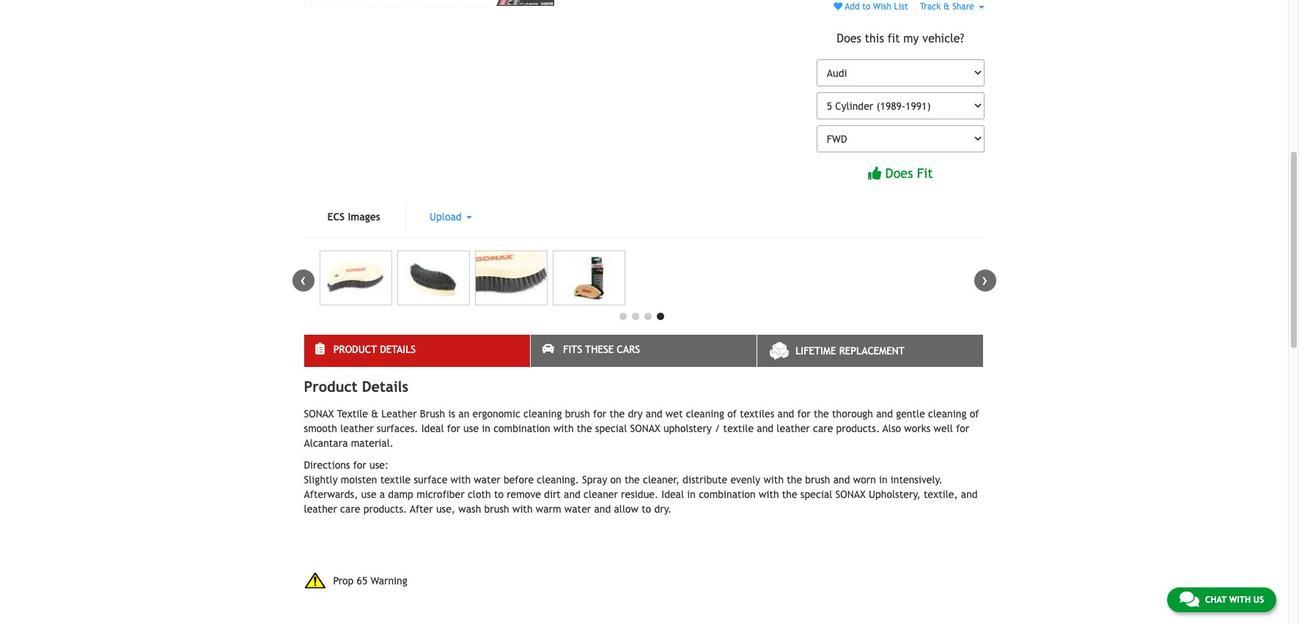Task type: locate. For each thing, give the bounding box(es) containing it.
1 horizontal spatial use
[[463, 423, 479, 435]]

directions
[[304, 460, 350, 471]]

brush
[[565, 408, 590, 420], [805, 474, 830, 486], [484, 503, 509, 515]]

& right track at the top right of page
[[943, 2, 950, 12]]

cleaner
[[584, 489, 618, 501]]

product
[[333, 344, 377, 355], [304, 378, 358, 395]]

add to wish list link
[[834, 2, 908, 12]]

ecs
[[327, 211, 345, 223]]

products.
[[836, 423, 880, 435], [363, 503, 407, 515]]

lifetime
[[796, 345, 836, 357]]

product details
[[333, 344, 416, 355], [304, 378, 408, 395]]

in down ergonomic
[[482, 423, 490, 435]]

0 vertical spatial combination
[[493, 423, 550, 435]]

special
[[595, 423, 627, 435], [800, 489, 832, 501]]

and up also
[[876, 408, 893, 420]]

1 vertical spatial ideal
[[661, 489, 684, 501]]

leather
[[381, 408, 417, 420]]

sonax inside directions for use: slightly moisten textile surface with water before cleaning. spray on the cleaner, distribute evenly with the brush and worn in intensively. afterwards, use a damp microfiber cloth to remove dirt and cleaner residue. ideal in combination with the special sonax upholstery, textile, and leather care products. after use, wash brush with warm water and allow to dry.
[[835, 489, 866, 501]]

combination down evenly
[[699, 489, 756, 501]]

to right add
[[862, 2, 871, 12]]

to down residue.
[[642, 503, 651, 515]]

0 vertical spatial ideal
[[421, 423, 444, 435]]

0 horizontal spatial sonax
[[304, 408, 334, 420]]

surfaces.
[[377, 423, 418, 435]]

1 vertical spatial use
[[361, 489, 376, 501]]

1 of from the left
[[727, 408, 737, 420]]

does right thumbs up icon
[[885, 166, 913, 181]]

for left dry
[[593, 408, 606, 420]]

1 vertical spatial in
[[879, 474, 887, 486]]

0 vertical spatial does
[[837, 32, 861, 46]]

textile up damp
[[380, 474, 411, 486]]

2 horizontal spatial brush
[[805, 474, 830, 486]]

intensively.
[[891, 474, 943, 486]]

0 vertical spatial brush
[[565, 408, 590, 420]]

2 of from the left
[[970, 408, 979, 420]]

sonax up smooth
[[304, 408, 334, 420]]

of
[[727, 408, 737, 420], [970, 408, 979, 420]]

0 vertical spatial water
[[474, 474, 500, 486]]

1 vertical spatial product details
[[304, 378, 408, 395]]

to right cloth
[[494, 489, 504, 501]]

wet
[[666, 408, 683, 420]]

1 horizontal spatial leather
[[340, 423, 374, 435]]

add to wish list
[[842, 2, 908, 12]]

in inside the sonax textile & leather brush is an ergonomic cleaning brush for the dry and wet cleaning of textiles and for the thorough and gentle cleaning of smooth leather surfaces. ideal for use in combination with the special sonax upholstery / textile and leather care products. also works well for alcantara material.
[[482, 423, 490, 435]]

water up cloth
[[474, 474, 500, 486]]

use left 'a'
[[361, 489, 376, 501]]

0 horizontal spatial cleaning
[[523, 408, 562, 420]]

1 horizontal spatial to
[[642, 503, 651, 515]]

and right textiles
[[777, 408, 794, 420]]

of left textiles
[[727, 408, 737, 420]]

2 vertical spatial sonax
[[835, 489, 866, 501]]

use down an
[[463, 423, 479, 435]]

cleaning.
[[537, 474, 579, 486]]

for up moisten
[[353, 460, 366, 471]]

warm
[[536, 503, 561, 515]]

cleaning
[[523, 408, 562, 420], [686, 408, 724, 420], [928, 408, 967, 420]]

ideal down brush
[[421, 423, 444, 435]]

sonax down dry
[[630, 423, 660, 435]]

1 horizontal spatial brush
[[565, 408, 590, 420]]

does for does fit
[[885, 166, 913, 181]]

& inside the sonax textile & leather brush is an ergonomic cleaning brush for the dry and wet cleaning of textiles and for the thorough and gentle cleaning of smooth leather surfaces. ideal for use in combination with the special sonax upholstery / textile and leather care products. also works well for alcantara material.
[[371, 408, 378, 420]]

1 horizontal spatial care
[[813, 423, 833, 435]]

1 vertical spatial details
[[362, 378, 408, 395]]

1 horizontal spatial sonax
[[630, 423, 660, 435]]

textile
[[723, 423, 754, 435], [380, 474, 411, 486]]

0 vertical spatial textile
[[723, 423, 754, 435]]

combination
[[493, 423, 550, 435], [699, 489, 756, 501]]

also
[[883, 423, 901, 435]]

evenly
[[730, 474, 760, 486]]

textile right /
[[723, 423, 754, 435]]

0 horizontal spatial textile
[[380, 474, 411, 486]]

›
[[982, 270, 988, 289]]

does left this
[[837, 32, 861, 46]]

does this fit my vehicle?
[[837, 32, 964, 46]]

1 horizontal spatial textile
[[723, 423, 754, 435]]

prop 65 warning
[[333, 575, 407, 587]]

2 vertical spatial brush
[[484, 503, 509, 515]]

0 vertical spatial products.
[[836, 423, 880, 435]]

0 horizontal spatial products.
[[363, 503, 407, 515]]

ideal up dry.
[[661, 489, 684, 501]]

to
[[862, 2, 871, 12], [494, 489, 504, 501], [642, 503, 651, 515]]

2 vertical spatial in
[[687, 489, 696, 501]]

1 vertical spatial combination
[[699, 489, 756, 501]]

in up upholstery,
[[879, 474, 887, 486]]

1 cleaning from the left
[[523, 408, 562, 420]]

cleaning up /
[[686, 408, 724, 420]]

microfiber
[[416, 489, 465, 501]]

comments image
[[1179, 591, 1199, 608]]

track
[[920, 2, 941, 12]]

for
[[593, 408, 606, 420], [797, 408, 811, 420], [447, 423, 460, 435], [956, 423, 969, 435], [353, 460, 366, 471]]

1 horizontal spatial products.
[[836, 423, 880, 435]]

0 horizontal spatial &
[[371, 408, 378, 420]]

0 vertical spatial special
[[595, 423, 627, 435]]

fits
[[563, 344, 582, 355]]

2 horizontal spatial in
[[879, 474, 887, 486]]

brush left dry
[[565, 408, 590, 420]]

0 horizontal spatial use
[[361, 489, 376, 501]]

add
[[845, 2, 860, 12]]

does
[[837, 32, 861, 46], [885, 166, 913, 181]]

1 vertical spatial to
[[494, 489, 504, 501]]

thumbs up image
[[868, 166, 881, 180]]

these
[[585, 344, 614, 355]]

and right dry
[[646, 408, 662, 420]]

2 horizontal spatial sonax
[[835, 489, 866, 501]]

combination inside the sonax textile & leather brush is an ergonomic cleaning brush for the dry and wet cleaning of textiles and for the thorough and gentle cleaning of smooth leather surfaces. ideal for use in combination with the special sonax upholstery / textile and leather care products. also works well for alcantara material.
[[493, 423, 550, 435]]

& right textile
[[371, 408, 378, 420]]

chat with us
[[1205, 595, 1264, 606]]

0 vertical spatial care
[[813, 423, 833, 435]]

1 vertical spatial &
[[371, 408, 378, 420]]

1 horizontal spatial ideal
[[661, 489, 684, 501]]

1 horizontal spatial does
[[885, 166, 913, 181]]

of right the gentle
[[970, 408, 979, 420]]

cleaning up the well
[[928, 408, 967, 420]]

0 horizontal spatial in
[[482, 423, 490, 435]]

wash
[[458, 503, 481, 515]]

fits these cars link
[[531, 335, 757, 367]]

1 vertical spatial care
[[340, 503, 360, 515]]

1 horizontal spatial combination
[[699, 489, 756, 501]]

and left worn
[[833, 474, 850, 486]]

leather
[[340, 423, 374, 435], [777, 423, 810, 435], [304, 503, 337, 515]]

1 horizontal spatial special
[[800, 489, 832, 501]]

0 horizontal spatial ideal
[[421, 423, 444, 435]]

care down afterwards,
[[340, 503, 360, 515]]

0 horizontal spatial water
[[474, 474, 500, 486]]

share
[[952, 2, 974, 12]]

in down distribute
[[687, 489, 696, 501]]

2 horizontal spatial cleaning
[[928, 408, 967, 420]]

cleaner,
[[643, 474, 679, 486]]

products. down 'a'
[[363, 503, 407, 515]]

water down cleaner on the left bottom
[[564, 503, 591, 515]]

0 vertical spatial to
[[862, 2, 871, 12]]

for inside directions for use: slightly moisten textile surface with water before cleaning. spray on the cleaner, distribute evenly with the brush and worn in intensively. afterwards, use a damp microfiber cloth to remove dirt and cleaner residue. ideal in combination with the special sonax upholstery, textile, and leather care products. after use, wash brush with warm water and allow to dry.
[[353, 460, 366, 471]]

1 vertical spatial textile
[[380, 474, 411, 486]]

0 horizontal spatial special
[[595, 423, 627, 435]]

1 vertical spatial water
[[564, 503, 591, 515]]

products. down thorough
[[836, 423, 880, 435]]

0 vertical spatial in
[[482, 423, 490, 435]]

lifetime replacement
[[796, 345, 905, 357]]

upload
[[430, 211, 465, 223]]

the
[[609, 408, 625, 420], [814, 408, 829, 420], [577, 423, 592, 435], [625, 474, 640, 486], [787, 474, 802, 486], [782, 489, 797, 501]]

1 vertical spatial products.
[[363, 503, 407, 515]]

slightly
[[304, 474, 338, 486]]

warning
[[371, 575, 407, 587]]

leather inside directions for use: slightly moisten textile surface with water before cleaning. spray on the cleaner, distribute evenly with the brush and worn in intensively. afterwards, use a damp microfiber cloth to remove dirt and cleaner residue. ideal in combination with the special sonax upholstery, textile, and leather care products. after use, wash brush with warm water and allow to dry.
[[304, 503, 337, 515]]

0 horizontal spatial does
[[837, 32, 861, 46]]

brush left worn
[[805, 474, 830, 486]]

1 vertical spatial brush
[[805, 474, 830, 486]]

lifetime replacement link
[[757, 335, 983, 367]]

with up cleaning.
[[553, 423, 574, 435]]

0 horizontal spatial leather
[[304, 503, 337, 515]]

0 vertical spatial use
[[463, 423, 479, 435]]

afterwards,
[[304, 489, 358, 501]]

with down evenly
[[759, 489, 779, 501]]

ideal inside directions for use: slightly moisten textile surface with water before cleaning. spray on the cleaner, distribute evenly with the brush and worn in intensively. afterwards, use a damp microfiber cloth to remove dirt and cleaner residue. ideal in combination with the special sonax upholstery, textile, and leather care products. after use, wash brush with warm water and allow to dry.
[[661, 489, 684, 501]]

thorough
[[832, 408, 873, 420]]

0 vertical spatial &
[[943, 2, 950, 12]]

sonax
[[304, 408, 334, 420], [630, 423, 660, 435], [835, 489, 866, 501]]

us
[[1253, 595, 1264, 606]]

care
[[813, 423, 833, 435], [340, 503, 360, 515]]

0 horizontal spatial of
[[727, 408, 737, 420]]

1 vertical spatial special
[[800, 489, 832, 501]]

with
[[553, 423, 574, 435], [450, 474, 471, 486], [763, 474, 784, 486], [759, 489, 779, 501], [512, 503, 533, 515], [1229, 595, 1251, 606]]

0 horizontal spatial care
[[340, 503, 360, 515]]

1 vertical spatial does
[[885, 166, 913, 181]]

1 horizontal spatial cleaning
[[686, 408, 724, 420]]

cleaning right ergonomic
[[523, 408, 562, 420]]

ecs images
[[327, 211, 380, 223]]

ideal
[[421, 423, 444, 435], [661, 489, 684, 501]]

is
[[448, 408, 455, 420]]

brush down cloth
[[484, 503, 509, 515]]

65
[[357, 575, 368, 587]]

combination down ergonomic
[[493, 423, 550, 435]]

details
[[380, 344, 416, 355], [362, 378, 408, 395]]

care down thorough
[[813, 423, 833, 435]]

0 horizontal spatial combination
[[493, 423, 550, 435]]

0 vertical spatial details
[[380, 344, 416, 355]]

1 horizontal spatial of
[[970, 408, 979, 420]]

es#3559838 - 416741 - textile & leather brush - gently cleans textile, leather, and alcantara when used with a cleaning solution - sonax - audi bmw volkswagen mercedes benz mini porsche image
[[304, 0, 555, 7], [319, 251, 392, 306], [397, 251, 470, 306], [475, 251, 547, 306], [552, 251, 625, 306]]

brush
[[420, 408, 445, 420]]

in
[[482, 423, 490, 435], [879, 474, 887, 486], [687, 489, 696, 501]]

sonax down worn
[[835, 489, 866, 501]]

gentle
[[896, 408, 925, 420]]

on
[[610, 474, 621, 486]]

and
[[646, 408, 662, 420], [777, 408, 794, 420], [876, 408, 893, 420], [757, 423, 774, 435], [833, 474, 850, 486], [564, 489, 581, 501], [961, 489, 978, 501], [594, 503, 611, 515]]

with down remove on the bottom
[[512, 503, 533, 515]]



Task type: vqa. For each thing, say whether or not it's contained in the screenshot.
TRACK & SHARE dropdown button
yes



Task type: describe. For each thing, give the bounding box(es) containing it.
upholstery,
[[869, 489, 921, 501]]

heart image
[[834, 2, 842, 11]]

allow
[[614, 503, 639, 515]]

cloth
[[468, 489, 491, 501]]

textile inside the sonax textile & leather brush is an ergonomic cleaning brush for the dry and wet cleaning of textiles and for the thorough and gentle cleaning of smooth leather surfaces. ideal for use in combination with the special sonax upholstery / textile and leather care products. also works well for alcantara material.
[[723, 423, 754, 435]]

with right evenly
[[763, 474, 784, 486]]

› link
[[974, 270, 996, 292]]

for right the well
[[956, 423, 969, 435]]

2 horizontal spatial leather
[[777, 423, 810, 435]]

fit
[[888, 32, 900, 46]]

care inside directions for use: slightly moisten textile surface with water before cleaning. spray on the cleaner, distribute evenly with the brush and worn in intensively. afterwards, use a damp microfiber cloth to remove dirt and cleaner residue. ideal in combination with the special sonax upholstery, textile, and leather care products. after use, wash brush with warm water and allow to dry.
[[340, 503, 360, 515]]

2 horizontal spatial to
[[862, 2, 871, 12]]

replacement
[[839, 345, 905, 357]]

textile
[[337, 408, 368, 420]]

0 vertical spatial product
[[333, 344, 377, 355]]

smooth
[[304, 423, 337, 435]]

surface
[[414, 474, 447, 486]]

cars
[[617, 344, 640, 355]]

use inside the sonax textile & leather brush is an ergonomic cleaning brush for the dry and wet cleaning of textiles and for the thorough and gentle cleaning of smooth leather surfaces. ideal for use in combination with the special sonax upholstery / textile and leather care products. also works well for alcantara material.
[[463, 423, 479, 435]]

0 horizontal spatial to
[[494, 489, 504, 501]]

special inside directions for use: slightly moisten textile surface with water before cleaning. spray on the cleaner, distribute evenly with the brush and worn in intensively. afterwards, use a damp microfiber cloth to remove dirt and cleaner residue. ideal in combination with the special sonax upholstery, textile, and leather care products. after use, wash brush with warm water and allow to dry.
[[800, 489, 832, 501]]

textile inside directions for use: slightly moisten textile surface with water before cleaning. spray on the cleaner, distribute evenly with the brush and worn in intensively. afterwards, use a damp microfiber cloth to remove dirt and cleaner residue. ideal in combination with the special sonax upholstery, textile, and leather care products. after use, wash brush with warm water and allow to dry.
[[380, 474, 411, 486]]

1 horizontal spatial water
[[564, 503, 591, 515]]

worn
[[853, 474, 876, 486]]

‹
[[300, 270, 306, 289]]

textiles
[[740, 408, 774, 420]]

before
[[504, 474, 534, 486]]

fits these cars
[[563, 344, 640, 355]]

residue.
[[621, 489, 658, 501]]

for right textiles
[[797, 408, 811, 420]]

prop
[[333, 575, 354, 587]]

with left "us"
[[1229, 595, 1251, 606]]

ideal inside the sonax textile & leather brush is an ergonomic cleaning brush for the dry and wet cleaning of textiles and for the thorough and gentle cleaning of smooth leather surfaces. ideal for use in combination with the special sonax upholstery / textile and leather care products. also works well for alcantara material.
[[421, 423, 444, 435]]

/
[[715, 423, 720, 435]]

‹ link
[[292, 270, 314, 292]]

use:
[[369, 460, 389, 471]]

and down cleaner on the left bottom
[[594, 503, 611, 515]]

chat with us link
[[1167, 588, 1276, 613]]

use,
[[436, 503, 455, 515]]

textile,
[[924, 489, 958, 501]]

1 horizontal spatial &
[[943, 2, 950, 12]]

and down textiles
[[757, 423, 774, 435]]

dry.
[[654, 503, 672, 515]]

a
[[380, 489, 385, 501]]

does fit
[[885, 166, 933, 181]]

works
[[904, 423, 931, 435]]

2 vertical spatial to
[[642, 503, 651, 515]]

well
[[934, 423, 953, 435]]

use inside directions for use: slightly moisten textile surface with water before cleaning. spray on the cleaner, distribute evenly with the brush and worn in intensively. afterwards, use a damp microfiber cloth to remove dirt and cleaner residue. ideal in combination with the special sonax upholstery, textile, and leather care products. after use, wash brush with warm water and allow to dry.
[[361, 489, 376, 501]]

ergonomic
[[472, 408, 520, 420]]

0 vertical spatial product details
[[333, 344, 416, 355]]

damp
[[388, 489, 413, 501]]

brush inside the sonax textile & leather brush is an ergonomic cleaning brush for the dry and wet cleaning of textiles and for the thorough and gentle cleaning of smooth leather surfaces. ideal for use in combination with the special sonax upholstery / textile and leather care products. also works well for alcantara material.
[[565, 408, 590, 420]]

and right textile,
[[961, 489, 978, 501]]

with inside the sonax textile & leather brush is an ergonomic cleaning brush for the dry and wet cleaning of textiles and for the thorough and gentle cleaning of smooth leather surfaces. ideal for use in combination with the special sonax upholstery / textile and leather care products. also works well for alcantara material.
[[553, 423, 574, 435]]

2 cleaning from the left
[[686, 408, 724, 420]]

products. inside directions for use: slightly moisten textile surface with water before cleaning. spray on the cleaner, distribute evenly with the brush and worn in intensively. afterwards, use a damp microfiber cloth to remove dirt and cleaner residue. ideal in combination with the special sonax upholstery, textile, and leather care products. after use, wash brush with warm water and allow to dry.
[[363, 503, 407, 515]]

does for does this fit my vehicle?
[[837, 32, 861, 46]]

material.
[[351, 438, 394, 449]]

with up cloth
[[450, 474, 471, 486]]

list
[[894, 2, 908, 12]]

prop 65 warning image
[[304, 572, 326, 590]]

combination inside directions for use: slightly moisten textile surface with water before cleaning. spray on the cleaner, distribute evenly with the brush and worn in intensively. afterwards, use a damp microfiber cloth to remove dirt and cleaner residue. ideal in combination with the special sonax upholstery, textile, and leather care products. after use, wash brush with warm water and allow to dry.
[[699, 489, 756, 501]]

products. inside the sonax textile & leather brush is an ergonomic cleaning brush for the dry and wet cleaning of textiles and for the thorough and gentle cleaning of smooth leather surfaces. ideal for use in combination with the special sonax upholstery / textile and leather care products. also works well for alcantara material.
[[836, 423, 880, 435]]

chat
[[1205, 595, 1227, 606]]

3 cleaning from the left
[[928, 408, 967, 420]]

for down is
[[447, 423, 460, 435]]

spray
[[582, 474, 607, 486]]

directions for use: slightly moisten textile surface with water before cleaning. spray on the cleaner, distribute evenly with the brush and worn in intensively. afterwards, use a damp microfiber cloth to remove dirt and cleaner residue. ideal in combination with the special sonax upholstery, textile, and leather care products. after use, wash brush with warm water and allow to dry.
[[304, 460, 978, 515]]

and right dirt
[[564, 489, 581, 501]]

0 vertical spatial sonax
[[304, 408, 334, 420]]

alcantara
[[304, 438, 348, 449]]

moisten
[[341, 474, 377, 486]]

1 vertical spatial product
[[304, 378, 358, 395]]

after
[[410, 503, 433, 515]]

1 horizontal spatial in
[[687, 489, 696, 501]]

wish
[[873, 2, 891, 12]]

an
[[458, 408, 469, 420]]

my
[[903, 32, 919, 46]]

ecs images link
[[304, 202, 404, 232]]

upload button
[[406, 202, 495, 232]]

vehicle?
[[922, 32, 964, 46]]

dry
[[628, 408, 643, 420]]

special inside the sonax textile & leather brush is an ergonomic cleaning brush for the dry and wet cleaning of textiles and for the thorough and gentle cleaning of smooth leather surfaces. ideal for use in combination with the special sonax upholstery / textile and leather care products. also works well for alcantara material.
[[595, 423, 627, 435]]

track & share button
[[920, 2, 984, 12]]

product details link
[[304, 335, 530, 367]]

upholstery
[[663, 423, 712, 435]]

0 horizontal spatial brush
[[484, 503, 509, 515]]

distribute
[[683, 474, 727, 486]]

images
[[348, 211, 380, 223]]

track & share
[[920, 2, 977, 12]]

1 vertical spatial sonax
[[630, 423, 660, 435]]

this
[[865, 32, 884, 46]]

care inside the sonax textile & leather brush is an ergonomic cleaning brush for the dry and wet cleaning of textiles and for the thorough and gentle cleaning of smooth leather surfaces. ideal for use in combination with the special sonax upholstery / textile and leather care products. also works well for alcantara material.
[[813, 423, 833, 435]]

dirt
[[544, 489, 561, 501]]

remove
[[507, 489, 541, 501]]

fit
[[917, 166, 933, 181]]

sonax textile & leather brush is an ergonomic cleaning brush for the dry and wet cleaning of textiles and for the thorough and gentle cleaning of smooth leather surfaces. ideal for use in combination with the special sonax upholstery / textile and leather care products. also works well for alcantara material.
[[304, 408, 979, 449]]



